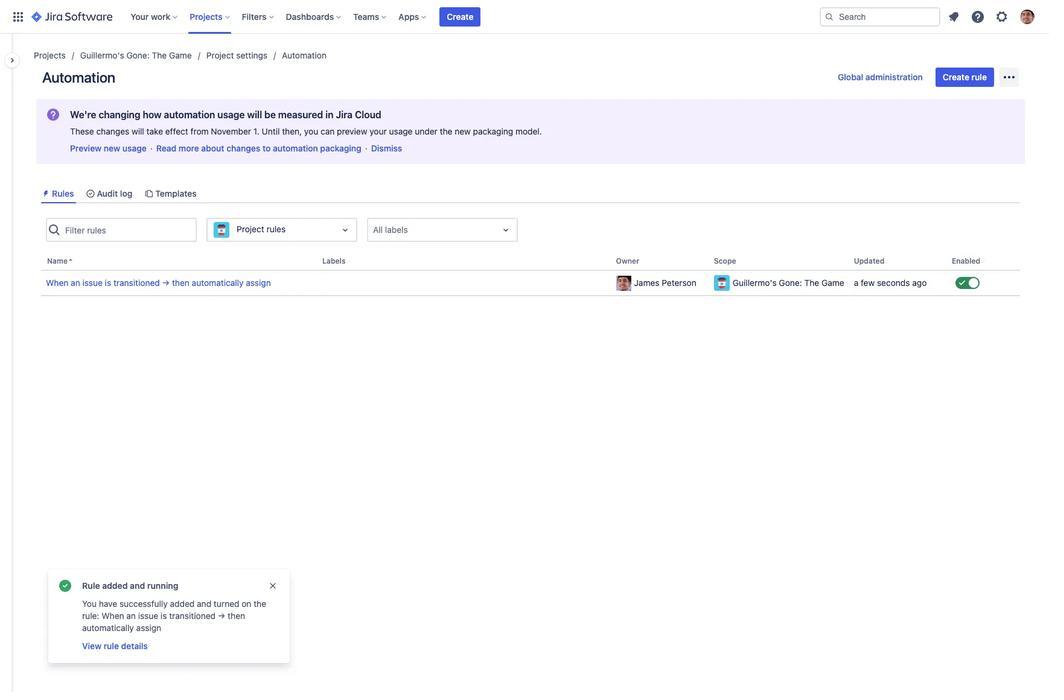 Task type: locate. For each thing, give the bounding box(es) containing it.
project
[[206, 50, 234, 60], [237, 224, 264, 234]]

1 horizontal spatial assign
[[246, 278, 271, 288]]

1 horizontal spatial an
[[126, 611, 136, 621]]

guillermo's gone: the game link
[[80, 48, 192, 63]]

create button
[[440, 7, 481, 26]]

0 horizontal spatial automation
[[42, 69, 115, 86]]

1 horizontal spatial automatically
[[192, 278, 244, 288]]

guillermo's gone: the game
[[80, 50, 192, 60], [733, 278, 844, 288]]

1 horizontal spatial the
[[804, 278, 819, 288]]

0 horizontal spatial game
[[169, 50, 192, 60]]

appswitcher icon image
[[11, 9, 25, 24]]

1 horizontal spatial projects
[[190, 11, 223, 21]]

create
[[447, 11, 474, 21], [943, 72, 969, 82]]

projects inside popup button
[[190, 11, 223, 21]]

create left actions image
[[943, 72, 969, 82]]

· left dismiss
[[365, 143, 367, 153]]

0 vertical spatial create
[[447, 11, 474, 21]]

1 vertical spatial the
[[254, 599, 266, 609]]

changes
[[96, 126, 129, 136], [226, 143, 260, 153]]

1 horizontal spatial →
[[218, 611, 225, 621]]

1 horizontal spatial when
[[102, 611, 124, 621]]

the right the under
[[440, 126, 452, 136]]

0 horizontal spatial changes
[[96, 126, 129, 136]]

1 horizontal spatial new
[[455, 126, 471, 136]]

1 horizontal spatial transitioned
[[169, 611, 216, 621]]

when
[[46, 278, 68, 288], [102, 611, 124, 621]]

new right preview
[[104, 143, 120, 153]]

0 horizontal spatial is
[[105, 278, 111, 288]]

0 vertical spatial packaging
[[473, 126, 513, 136]]

the left a
[[804, 278, 819, 288]]

all
[[373, 225, 383, 235]]

automation
[[164, 109, 215, 120], [273, 143, 318, 153]]

read
[[156, 143, 176, 153]]

these
[[70, 126, 94, 136]]

0 vertical spatial added
[[102, 581, 128, 591]]

is inside you have successfully added and turned on the rule: when an issue is transitioned → then automatically assign
[[161, 611, 167, 621]]

1 horizontal spatial game
[[822, 278, 844, 288]]

create right apps popup button
[[447, 11, 474, 21]]

→ inside you have successfully added and turned on the rule: when an issue is transitioned → then automatically assign
[[218, 611, 225, 621]]

0 horizontal spatial an
[[71, 278, 80, 288]]

1 horizontal spatial usage
[[217, 109, 245, 120]]

rule
[[972, 72, 987, 82], [104, 641, 119, 651]]

seconds
[[877, 278, 910, 288]]

be
[[264, 109, 276, 120]]

0 vertical spatial →
[[162, 278, 170, 288]]

0 vertical spatial gone:
[[126, 50, 150, 60]]

1 horizontal spatial gone:
[[779, 278, 802, 288]]

·
[[150, 143, 153, 153], [365, 143, 367, 153]]

labels
[[385, 225, 408, 235]]

guillermo's right projects link
[[80, 50, 124, 60]]

and left the turned
[[197, 599, 211, 609]]

guillermo's
[[80, 50, 124, 60], [733, 278, 777, 288]]

when down have
[[102, 611, 124, 621]]

projects right sidebar navigation icon
[[34, 50, 66, 60]]

project for project settings
[[206, 50, 234, 60]]

0 horizontal spatial the
[[254, 599, 266, 609]]

1 horizontal spatial rule
[[972, 72, 987, 82]]

1 vertical spatial →
[[218, 611, 225, 621]]

0 horizontal spatial guillermo's
[[80, 50, 124, 60]]

0 horizontal spatial projects
[[34, 50, 66, 60]]

templates image
[[145, 189, 154, 198]]

1 vertical spatial create
[[943, 72, 969, 82]]

1 vertical spatial game
[[822, 278, 844, 288]]

transitioned inside you have successfully added and turned on the rule: when an issue is transitioned → then automatically assign
[[169, 611, 216, 621]]

assign inside when an issue is transitioned → then automatically assign link
[[246, 278, 271, 288]]

0 vertical spatial and
[[130, 581, 145, 591]]

usage up dismiss
[[389, 126, 413, 136]]

rules image
[[41, 189, 51, 198]]

a
[[854, 278, 859, 288]]

james peterson image
[[616, 276, 631, 291]]

tab list
[[36, 184, 1025, 204]]

rules
[[267, 224, 286, 234]]

1 horizontal spatial is
[[161, 611, 167, 621]]

0 horizontal spatial guillermo's gone: the game
[[80, 50, 192, 60]]

· left read at the left top of the page
[[150, 143, 153, 153]]

1 vertical spatial guillermo's gone: the game
[[733, 278, 844, 288]]

packaging down preview on the left top of page
[[320, 143, 361, 153]]

0 vertical spatial the
[[440, 126, 452, 136]]

added up have
[[102, 581, 128, 591]]

preview new usage button
[[70, 142, 147, 155]]

global administration
[[838, 72, 923, 82]]

rule right view
[[104, 641, 119, 651]]

changes down november
[[226, 143, 260, 153]]

transitioned down the turned
[[169, 611, 216, 621]]

1 horizontal spatial then
[[228, 611, 245, 621]]

changes up preview new usage button
[[96, 126, 129, 136]]

will left take
[[132, 126, 144, 136]]

1 horizontal spatial guillermo's gone: the game
[[733, 278, 844, 288]]

usage down take
[[122, 143, 147, 153]]

0 horizontal spatial automation
[[164, 109, 215, 120]]

Search field
[[820, 7, 940, 26]]

1 vertical spatial new
[[104, 143, 120, 153]]

measured
[[278, 109, 323, 120]]

1 vertical spatial issue
[[138, 611, 158, 621]]

to
[[263, 143, 271, 153]]

1 vertical spatial automatically
[[82, 623, 134, 633]]

will left be
[[247, 109, 262, 120]]

0 vertical spatial automation
[[282, 50, 327, 60]]

2 vertical spatial usage
[[122, 143, 147, 153]]

1 horizontal spatial ·
[[365, 143, 367, 153]]

the
[[152, 50, 167, 60], [804, 278, 819, 288]]

work
[[151, 11, 170, 21]]

automation down projects link
[[42, 69, 115, 86]]

0 horizontal spatial issue
[[82, 278, 103, 288]]

a few seconds ago
[[854, 278, 927, 288]]

you
[[82, 599, 97, 609]]

1 vertical spatial added
[[170, 599, 195, 609]]

view rule details button
[[81, 639, 149, 654]]

changes inside we're changing how automation usage will be measured in jira cloud these changes will take effect from november 1. until then, you can preview your usage under the new packaging model.
[[96, 126, 129, 136]]

0 horizontal spatial automatically
[[82, 623, 134, 633]]

0 vertical spatial assign
[[246, 278, 271, 288]]

dismiss
[[371, 143, 402, 153]]

create for create rule
[[943, 72, 969, 82]]

primary element
[[7, 0, 820, 34]]

the inside we're changing how automation usage will be measured in jira cloud these changes will take effect from november 1. until then, you can preview your usage under the new packaging model.
[[440, 126, 452, 136]]

when an issue is transitioned → then automatically assign link
[[46, 277, 271, 289]]

when down name
[[46, 278, 68, 288]]

0 vertical spatial the
[[152, 50, 167, 60]]

projects
[[190, 11, 223, 21], [34, 50, 66, 60]]

open image
[[338, 223, 353, 237]]

is down "successfully"
[[161, 611, 167, 621]]

→ down the turned
[[218, 611, 225, 621]]

owner
[[616, 257, 639, 266]]

0 horizontal spatial assign
[[136, 623, 161, 633]]

new right the under
[[455, 126, 471, 136]]

open image
[[499, 223, 513, 237]]

2 horizontal spatial usage
[[389, 126, 413, 136]]

0 horizontal spatial →
[[162, 278, 170, 288]]

sidebar navigation image
[[0, 48, 27, 72]]

successfully
[[120, 599, 168, 609]]

0 vertical spatial transitioned
[[113, 278, 160, 288]]

project left rules
[[237, 224, 264, 234]]

game left a
[[822, 278, 844, 288]]

james peterson
[[634, 278, 696, 288]]

transitioned
[[113, 278, 160, 288], [169, 611, 216, 621]]

the
[[440, 126, 452, 136], [254, 599, 266, 609]]

jira software image
[[31, 9, 112, 24], [31, 9, 112, 24]]

added down the running
[[170, 599, 195, 609]]

0 vertical spatial new
[[455, 126, 471, 136]]

1 vertical spatial automation
[[42, 69, 115, 86]]

and
[[130, 581, 145, 591], [197, 599, 211, 609]]

project left settings
[[206, 50, 234, 60]]

banner
[[0, 0, 1049, 34]]

0 horizontal spatial rule
[[104, 641, 119, 651]]

projects link
[[34, 48, 66, 63]]

1 vertical spatial gone:
[[779, 278, 802, 288]]

1 vertical spatial projects
[[34, 50, 66, 60]]

new inside we're changing how automation usage will be measured in jira cloud these changes will take effect from november 1. until then, you can preview your usage under the new packaging model.
[[455, 126, 471, 136]]

0 vertical spatial game
[[169, 50, 192, 60]]

→
[[162, 278, 170, 288], [218, 611, 225, 621]]

project settings link
[[206, 48, 267, 63]]

0 vertical spatial usage
[[217, 109, 245, 120]]

1 horizontal spatial automation
[[273, 143, 318, 153]]

0 vertical spatial is
[[105, 278, 111, 288]]

1 vertical spatial when
[[102, 611, 124, 621]]

model.
[[515, 126, 542, 136]]

1 horizontal spatial packaging
[[473, 126, 513, 136]]

then inside you have successfully added and turned on the rule: when an issue is transitioned → then automatically assign
[[228, 611, 245, 621]]

assign down project rules
[[246, 278, 271, 288]]

automatically inside you have successfully added and turned on the rule: when an issue is transitioned → then automatically assign
[[82, 623, 134, 633]]

create inside primary element
[[447, 11, 474, 21]]

rule inside view rule details button
[[104, 641, 119, 651]]

search image
[[825, 12, 834, 21]]

0 vertical spatial guillermo's gone: the game
[[80, 50, 192, 60]]

1 horizontal spatial project
[[237, 224, 264, 234]]

turned
[[214, 599, 239, 609]]

automation
[[282, 50, 327, 60], [42, 69, 115, 86]]

0 horizontal spatial when
[[46, 278, 68, 288]]

0 horizontal spatial and
[[130, 581, 145, 591]]

help image
[[971, 9, 985, 24]]

transitioned down name button
[[113, 278, 160, 288]]

0 horizontal spatial transitioned
[[113, 278, 160, 288]]

issue
[[82, 278, 103, 288], [138, 611, 158, 621]]

and up "successfully"
[[130, 581, 145, 591]]

0 horizontal spatial usage
[[122, 143, 147, 153]]

automatically up view rule details
[[82, 623, 134, 633]]

is down filter rules field
[[105, 278, 111, 288]]

apps
[[399, 11, 419, 21]]

1 vertical spatial automation
[[273, 143, 318, 153]]

the right on
[[254, 599, 266, 609]]

read more about changes to automation packaging button
[[156, 142, 361, 155]]

projects right work
[[190, 11, 223, 21]]

1 vertical spatial project
[[237, 224, 264, 234]]

1 vertical spatial will
[[132, 126, 144, 136]]

gone:
[[126, 50, 150, 60], [779, 278, 802, 288]]

view
[[82, 641, 101, 651]]

banner containing your work
[[0, 0, 1049, 34]]

1 horizontal spatial and
[[197, 599, 211, 609]]

an
[[71, 278, 80, 288], [126, 611, 136, 621]]

then
[[172, 278, 189, 288], [228, 611, 245, 621]]

automation up from
[[164, 109, 215, 120]]

1 horizontal spatial create
[[943, 72, 969, 82]]

0 vertical spatial project
[[206, 50, 234, 60]]

notifications image
[[947, 9, 961, 24]]

1 vertical spatial and
[[197, 599, 211, 609]]

game down work
[[169, 50, 192, 60]]

1 vertical spatial then
[[228, 611, 245, 621]]

dashboards
[[286, 11, 334, 21]]

2 · from the left
[[365, 143, 367, 153]]

create for create
[[447, 11, 474, 21]]

automation down dashboards
[[282, 50, 327, 60]]

0 vertical spatial then
[[172, 278, 189, 288]]

1 vertical spatial usage
[[389, 126, 413, 136]]

0 vertical spatial rule
[[972, 72, 987, 82]]

usage
[[217, 109, 245, 120], [389, 126, 413, 136], [122, 143, 147, 153]]

rule inside the create rule button
[[972, 72, 987, 82]]

automation down then,
[[273, 143, 318, 153]]

0 horizontal spatial the
[[152, 50, 167, 60]]

you
[[304, 126, 318, 136]]

usage up november
[[217, 109, 245, 120]]

0 vertical spatial changes
[[96, 126, 129, 136]]

guillermo's down "scope" on the top of page
[[733, 278, 777, 288]]

1 vertical spatial is
[[161, 611, 167, 621]]

project for project rules
[[237, 224, 264, 234]]

0 horizontal spatial gone:
[[126, 50, 150, 60]]

1 horizontal spatial issue
[[138, 611, 158, 621]]

0 horizontal spatial ·
[[150, 143, 153, 153]]

automation link
[[282, 48, 327, 63]]

ago
[[912, 278, 927, 288]]

then down the turned
[[228, 611, 245, 621]]

automatically
[[192, 278, 244, 288], [82, 623, 134, 633]]

1 horizontal spatial changes
[[226, 143, 260, 153]]

new
[[455, 126, 471, 136], [104, 143, 120, 153]]

then down name button
[[172, 278, 189, 288]]

dismiss image
[[268, 581, 278, 591]]

rule left actions image
[[972, 72, 987, 82]]

→ down name button
[[162, 278, 170, 288]]

from
[[191, 126, 209, 136]]

running
[[147, 581, 178, 591]]

project rules
[[237, 224, 286, 234]]

the down the your work dropdown button
[[152, 50, 167, 60]]

assign up the details
[[136, 623, 161, 633]]

packaging left the model.
[[473, 126, 513, 136]]

enabled
[[952, 257, 980, 266]]

automatically down name button
[[192, 278, 244, 288]]

0 vertical spatial guillermo's
[[80, 50, 124, 60]]

projects for projects popup button
[[190, 11, 223, 21]]

0 horizontal spatial new
[[104, 143, 120, 153]]



Task type: describe. For each thing, give the bounding box(es) containing it.
0 vertical spatial issue
[[82, 278, 103, 288]]

0 horizontal spatial then
[[172, 278, 189, 288]]

cloud
[[355, 109, 381, 120]]

issue inside you have successfully added and turned on the rule: when an issue is transitioned → then automatically assign
[[138, 611, 158, 621]]

name
[[47, 257, 68, 266]]

enabled button
[[947, 253, 996, 271]]

changing
[[99, 109, 140, 120]]

labels
[[322, 257, 346, 266]]

audit log
[[97, 188, 132, 199]]

you have successfully added and turned on the rule: when an issue is transitioned → then automatically assign
[[82, 599, 266, 633]]

rule:
[[82, 611, 99, 621]]

settings image
[[995, 9, 1009, 24]]

create rule
[[943, 72, 987, 82]]

global administration link
[[831, 68, 930, 87]]

we're
[[70, 109, 96, 120]]

details
[[121, 641, 148, 651]]

preview new usage · read more about changes to automation packaging · dismiss
[[70, 143, 402, 153]]

then,
[[282, 126, 302, 136]]

actions image
[[1002, 70, 1017, 85]]

dismiss button
[[371, 142, 402, 155]]

your profile and settings image
[[1020, 9, 1035, 24]]

your
[[131, 11, 149, 21]]

added inside you have successfully added and turned on the rule: when an issue is transitioned → then automatically assign
[[170, 599, 195, 609]]

Filter rules field
[[62, 219, 196, 241]]

jira
[[336, 109, 353, 120]]

global
[[838, 72, 863, 82]]

take
[[146, 126, 163, 136]]

james
[[634, 278, 660, 288]]

peterson
[[662, 278, 696, 288]]

1 vertical spatial packaging
[[320, 143, 361, 153]]

dashboards button
[[282, 7, 346, 26]]

1 · from the left
[[150, 143, 153, 153]]

0 vertical spatial when
[[46, 278, 68, 288]]

rule added and running
[[82, 581, 178, 591]]

filters
[[242, 11, 267, 21]]

under
[[415, 126, 438, 136]]

scope
[[714, 257, 736, 266]]

automation inside we're changing how automation usage will be measured in jira cloud these changes will take effect from november 1. until then, you can preview your usage under the new packaging model.
[[164, 109, 215, 120]]

have
[[99, 599, 117, 609]]

until
[[262, 126, 280, 136]]

few
[[861, 278, 875, 288]]

name button
[[41, 253, 317, 271]]

all labels
[[373, 225, 408, 235]]

and inside you have successfully added and turned on the rule: when an issue is transitioned → then automatically assign
[[197, 599, 211, 609]]

view rule details
[[82, 641, 148, 651]]

can
[[321, 126, 335, 136]]

how
[[143, 109, 162, 120]]

rule for view
[[104, 641, 119, 651]]

projects button
[[186, 7, 235, 26]]

log
[[120, 188, 132, 199]]

packaging inside we're changing how automation usage will be measured in jira cloud these changes will take effect from november 1. until then, you can preview your usage under the new packaging model.
[[473, 126, 513, 136]]

filters button
[[238, 7, 279, 26]]

when an issue is transitioned → then automatically assign
[[46, 278, 271, 288]]

templates
[[155, 188, 197, 199]]

teams
[[353, 11, 379, 21]]

on
[[242, 599, 251, 609]]

assign inside you have successfully added and turned on the rule: when an issue is transitioned → then automatically assign
[[136, 623, 161, 633]]

more
[[179, 143, 199, 153]]

your work button
[[127, 7, 182, 26]]

1.
[[253, 126, 259, 136]]

apps button
[[395, 7, 431, 26]]

1 vertical spatial changes
[[226, 143, 260, 153]]

rule for create
[[972, 72, 987, 82]]

0 horizontal spatial added
[[102, 581, 128, 591]]

0 horizontal spatial will
[[132, 126, 144, 136]]

0 vertical spatial will
[[247, 109, 262, 120]]

audit log image
[[86, 189, 96, 198]]

your work
[[131, 11, 170, 21]]

effect
[[165, 126, 188, 136]]

an inside you have successfully added and turned on the rule: when an issue is transitioned → then automatically assign
[[126, 611, 136, 621]]

in
[[325, 109, 333, 120]]

we're changing how automation usage will be measured in jira cloud these changes will take effect from november 1. until then, you can preview your usage under the new packaging model.
[[70, 109, 542, 136]]

1 vertical spatial guillermo's
[[733, 278, 777, 288]]

your
[[370, 126, 387, 136]]

0 vertical spatial an
[[71, 278, 80, 288]]

when inside you have successfully added and turned on the rule: when an issue is transitioned → then automatically assign
[[102, 611, 124, 621]]

project settings
[[206, 50, 267, 60]]

preview
[[337, 126, 367, 136]]

projects for projects link
[[34, 50, 66, 60]]

tab list containing rules
[[36, 184, 1025, 204]]

1 horizontal spatial automation
[[282, 50, 327, 60]]

create rule button
[[936, 68, 994, 87]]

the inside you have successfully added and turned on the rule: when an issue is transitioned → then automatically assign
[[254, 599, 266, 609]]

preview
[[70, 143, 102, 153]]

rules
[[52, 188, 74, 199]]

1 vertical spatial the
[[804, 278, 819, 288]]

success image
[[58, 579, 72, 593]]

administration
[[866, 72, 923, 82]]

about
[[201, 143, 224, 153]]

automatically inside when an issue is transitioned → then automatically assign link
[[192, 278, 244, 288]]

rule
[[82, 581, 100, 591]]

teams button
[[350, 7, 391, 26]]

november
[[211, 126, 251, 136]]

settings
[[236, 50, 267, 60]]

audit
[[97, 188, 118, 199]]



Task type: vqa. For each thing, say whether or not it's contained in the screenshot.
AUTOMATION Link
yes



